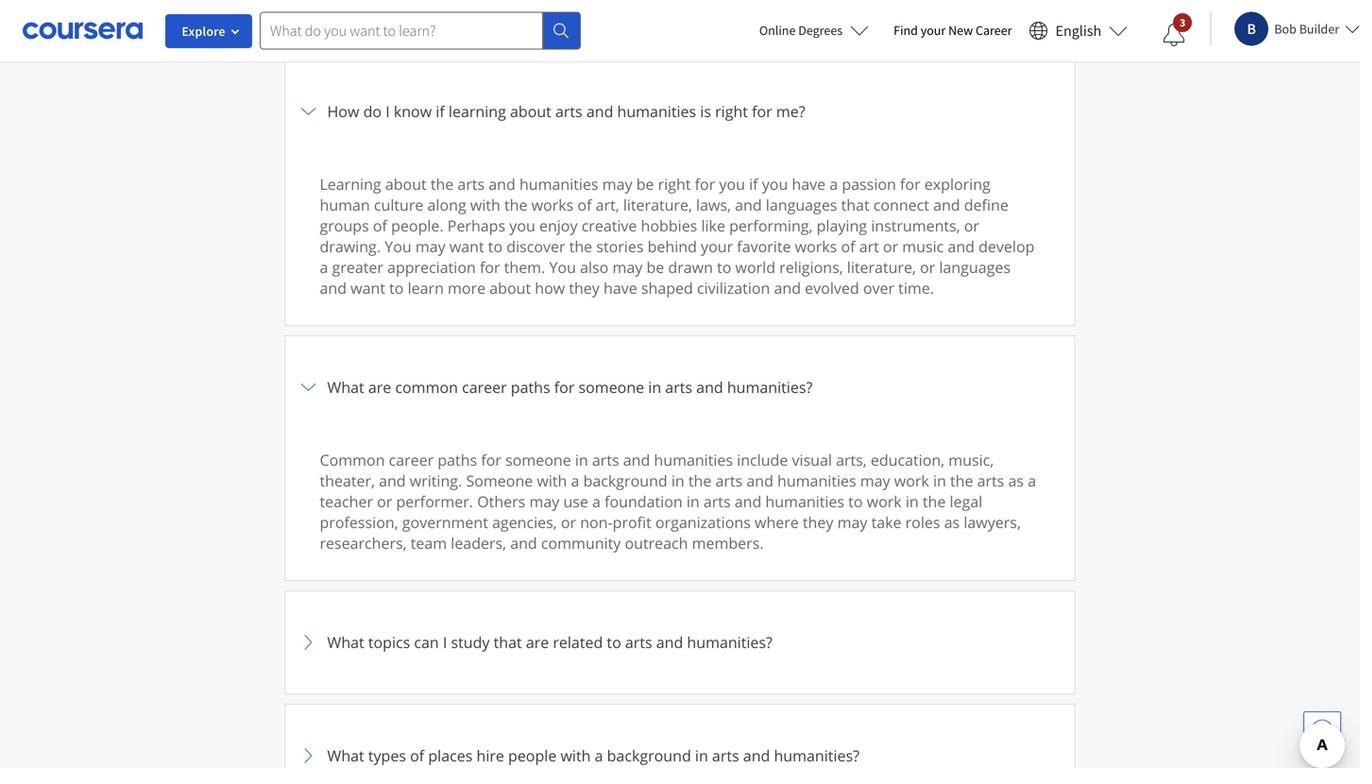 Task type: describe. For each thing, give the bounding box(es) containing it.
related
[[553, 632, 603, 652]]

0 vertical spatial humanities?
[[727, 377, 813, 397]]

arts inside learning about the arts and humanities may be right for you if you have a passion for exploring human culture along with the works of art, literature, laws, and languages that connect and define groups of people. perhaps you enjoy creative hobbies like performing, playing instruments, or drawing. you may want to discover the stories behind your favorite works of art or music and develop a greater appreciation for them. you also may be drawn to world religions, literature, or languages and want to learn more about how they have shaped civilization and evolved over time.
[[458, 174, 485, 194]]

1 horizontal spatial you
[[719, 174, 745, 194]]

time.
[[899, 278, 934, 298]]

common
[[395, 377, 458, 397]]

know
[[394, 101, 432, 121]]

may down stories
[[613, 257, 643, 277]]

0 vertical spatial work
[[895, 471, 930, 491]]

1 horizontal spatial languages
[[940, 257, 1011, 277]]

1 horizontal spatial works
[[795, 236, 837, 257]]

organizations
[[656, 512, 751, 532]]

to down perhaps
[[488, 236, 503, 257]]

they inside learning about the arts and humanities may be right for you if you have a passion for exploring human culture along with the works of art, literature, laws, and languages that connect and define groups of people. perhaps you enjoy creative hobbies like performing, playing instruments, or drawing. you may want to discover the stories behind your favorite works of art or music and develop a greater appreciation for them. you also may be drawn to world religions, literature, or languages and want to learn more about how they have shaped civilization and evolved over time.
[[569, 278, 600, 298]]

english button
[[1022, 0, 1136, 61]]

exploring
[[925, 174, 991, 194]]

0 vertical spatial want
[[450, 236, 484, 257]]

where
[[755, 512, 799, 532]]

humanities? inside list item
[[774, 745, 860, 766]]

0 horizontal spatial i
[[386, 101, 390, 121]]

how do i know if learning about arts and humanities is right for me? button
[[297, 72, 1063, 151]]

coursera image
[[23, 15, 143, 46]]

others
[[477, 491, 526, 512]]

common career paths for someone in arts and humanities include visual arts, education, music, theater, and writing. someone with a background in the arts and humanities may work in the arts as a teacher or performer. others may use a foundation in arts and humanities to work in the legal profession, government agencies, or non-profit organizations where they may take roles as lawyers, researchers, team leaders, and community outreach members.
[[320, 450, 1037, 553]]

explore
[[182, 23, 225, 40]]

chevron right image for how
[[297, 100, 320, 123]]

2 vertical spatial about
[[490, 278, 531, 298]]

people.
[[391, 215, 444, 236]]

of left art at top
[[841, 236, 856, 257]]

people
[[508, 745, 557, 766]]

humanities inside learning about the arts and humanities may be right for you if you have a passion for exploring human culture along with the works of art, literature, laws, and languages that connect and define groups of people. perhaps you enjoy creative hobbies like performing, playing instruments, or drawing. you may want to discover the stories behind your favorite works of art or music and develop a greater appreciation for them. you also may be drawn to world religions, literature, or languages and want to learn more about how they have shaped civilization and evolved over time.
[[520, 174, 599, 194]]

or up profession,
[[377, 491, 392, 512]]

the up legal
[[951, 471, 974, 491]]

0 horizontal spatial works
[[532, 195, 574, 215]]

can
[[414, 632, 439, 652]]

the up organizations
[[689, 471, 712, 491]]

to left learn
[[389, 278, 404, 298]]

career inside the 'what are common career paths for someone in arts and humanities?' dropdown button
[[462, 377, 507, 397]]

may up agencies,
[[530, 491, 560, 512]]

stories
[[596, 236, 644, 257]]

government
[[402, 512, 488, 532]]

1 vertical spatial about
[[385, 174, 427, 194]]

the up along
[[431, 174, 454, 194]]

instruments,
[[871, 215, 961, 236]]

drawing.
[[320, 236, 381, 257]]

they inside common career paths for someone in arts and humanities include visual arts, education, music, theater, and writing. someone with a background in the arts and humanities may work in the arts as a teacher or performer. others may use a foundation in arts and humanities to work in the legal profession, government agencies, or non-profit organizations where they may take roles as lawyers, researchers, team leaders, and community outreach members.
[[803, 512, 834, 532]]

researchers,
[[320, 533, 407, 553]]

what for what types of places hire people with a background in arts and humanities?
[[327, 745, 364, 766]]

hire
[[477, 745, 504, 766]]

1 vertical spatial be
[[647, 257, 664, 277]]

to inside common career paths for someone in arts and humanities include visual arts, education, music, theater, and writing. someone with a background in the arts and humanities may work in the arts as a teacher or performer. others may use a foundation in arts and humanities to work in the legal profession, government agencies, or non-profit organizations where they may take roles as lawyers, researchers, team leaders, and community outreach members.
[[849, 491, 863, 512]]

enjoy
[[539, 215, 578, 236]]

new
[[949, 22, 973, 39]]

of left the art,
[[578, 195, 592, 215]]

develop
[[979, 236, 1035, 257]]

background inside dropdown button
[[607, 745, 691, 766]]

right inside learning about the arts and humanities may be right for you if you have a passion for exploring human culture along with the works of art, literature, laws, and languages that connect and define groups of people. perhaps you enjoy creative hobbies like performing, playing instruments, or drawing. you may want to discover the stories behind your favorite works of art or music and develop a greater appreciation for them. you also may be drawn to world religions, literature, or languages and want to learn more about how they have shaped civilization and evolved over time.
[[658, 174, 691, 194]]

may left take
[[838, 512, 868, 532]]

define
[[964, 195, 1009, 215]]

laws,
[[696, 195, 731, 215]]

show notifications image
[[1163, 24, 1186, 46]]

1 horizontal spatial have
[[792, 174, 826, 194]]

with inside dropdown button
[[561, 745, 591, 766]]

theater,
[[320, 471, 375, 491]]

learn
[[408, 278, 444, 298]]

hobbies
[[641, 215, 698, 236]]

chevron right image for what are common career paths for someone in arts and humanities?
[[297, 376, 320, 399]]

right inside dropdown button
[[715, 101, 748, 121]]

if inside learning about the arts and humanities may be right for you if you have a passion for exploring human culture along with the works of art, literature, laws, and languages that connect and define groups of people. perhaps you enjoy creative hobbies like performing, playing instruments, or drawing. you may want to discover the stories behind your favorite works of art or music and develop a greater appreciation for them. you also may be drawn to world religions, literature, or languages and want to learn more about how they have shaped civilization and evolved over time.
[[749, 174, 758, 194]]

use
[[564, 491, 589, 512]]

with inside learning about the arts and humanities may be right for you if you have a passion for exploring human culture along with the works of art, literature, laws, and languages that connect and define groups of people. perhaps you enjoy creative hobbies like performing, playing instruments, or drawing. you may want to discover the stories behind your favorite works of art or music and develop a greater appreciation for them. you also may be drawn to world religions, literature, or languages and want to learn more about how they have shaped civilization and evolved over time.
[[470, 195, 501, 215]]

humanities up organizations
[[654, 450, 733, 470]]

find
[[894, 22, 918, 39]]

the up the roles in the right of the page
[[923, 491, 946, 512]]

learning
[[449, 101, 506, 121]]

paths inside dropdown button
[[511, 377, 550, 397]]

1 vertical spatial work
[[867, 491, 902, 512]]

roles
[[906, 512, 941, 532]]

someone inside the 'what are common career paths for someone in arts and humanities?' dropdown button
[[579, 377, 645, 397]]

and inside list item
[[743, 745, 770, 766]]

that inside what topics can i study that are related to arts and humanities? dropdown button
[[494, 632, 522, 652]]

what types of places hire people with a background in arts and humanities? button
[[297, 716, 1063, 768]]

1 list item from the top
[[285, 0, 1076, 50]]

do
[[363, 101, 382, 121]]

1 vertical spatial as
[[945, 512, 960, 532]]

connect
[[874, 195, 930, 215]]

that inside learning about the arts and humanities may be right for you if you have a passion for exploring human culture along with the works of art, literature, laws, and languages that connect and define groups of people. perhaps you enjoy creative hobbies like performing, playing instruments, or drawing. you may want to discover the stories behind your favorite works of art or music and develop a greater appreciation for them. you also may be drawn to world religions, literature, or languages and want to learn more about how they have shaped civilization and evolved over time.
[[841, 195, 870, 215]]

0 vertical spatial be
[[637, 174, 654, 194]]

explore button
[[165, 14, 252, 48]]

foundation
[[605, 491, 683, 512]]

what are common career paths for someone in arts and humanities?
[[327, 377, 813, 397]]

creative
[[582, 215, 637, 236]]

culture
[[374, 195, 424, 215]]

may up 'appreciation'
[[416, 236, 446, 257]]

0 horizontal spatial you
[[385, 236, 412, 257]]

what for what topics can i study that are related to arts and humanities?
[[327, 632, 364, 652]]

human
[[320, 195, 370, 215]]

shaped
[[641, 278, 693, 298]]

3 button
[[1148, 12, 1201, 58]]

or down music at the top right of page
[[920, 257, 936, 277]]

are inside list item
[[526, 632, 549, 652]]

how
[[327, 101, 359, 121]]

to inside dropdown button
[[607, 632, 621, 652]]

teacher
[[320, 491, 373, 512]]

0 horizontal spatial you
[[510, 215, 536, 236]]

lawyers,
[[964, 512, 1021, 532]]

drawn
[[668, 257, 713, 277]]

0 vertical spatial literature,
[[623, 195, 692, 215]]

list item containing how do i know if learning about arts and humanities is right for me?
[[285, 60, 1076, 336]]

what are common career paths for someone in arts and humanities? button
[[297, 348, 1063, 427]]

legal
[[950, 491, 983, 512]]

community
[[541, 533, 621, 553]]

1 vertical spatial literature,
[[847, 257, 916, 277]]

more
[[448, 278, 486, 298]]

perhaps
[[448, 215, 506, 236]]

me?
[[777, 101, 806, 121]]

chevron right image for what types of places hire people with a background in arts and humanities?
[[297, 745, 320, 767]]

list item containing what are common career paths for someone in arts and humanities?
[[285, 335, 1076, 591]]

performer.
[[396, 491, 473, 512]]

arts inside list item
[[712, 745, 739, 766]]

online
[[760, 22, 796, 39]]

0 vertical spatial your
[[921, 22, 946, 39]]

study
[[451, 632, 490, 652]]

profession,
[[320, 512, 398, 532]]

to up civilization
[[717, 257, 732, 277]]

career inside common career paths for someone in arts and humanities include visual arts, education, music, theater, and writing. someone with a background in the arts and humanities may work in the arts as a teacher or performer. others may use a foundation in arts and humanities to work in the legal profession, government agencies, or non-profit organizations where they may take roles as lawyers, researchers, team leaders, and community outreach members.
[[389, 450, 434, 470]]

i inside list item
[[443, 632, 447, 652]]

find your new career link
[[885, 19, 1022, 43]]

visual
[[792, 450, 832, 470]]

b
[[1248, 19, 1257, 38]]

for inside common career paths for someone in arts and humanities include visual arts, education, music, theater, and writing. someone with a background in the arts and humanities may work in the arts as a teacher or performer. others may use a foundation in arts and humanities to work in the legal profession, government agencies, or non-profit organizations where they may take roles as lawyers, researchers, team leaders, and community outreach members.
[[481, 450, 502, 470]]

take
[[872, 512, 902, 532]]

common
[[320, 450, 385, 470]]



Task type: vqa. For each thing, say whether or not it's contained in the screenshot.
] to the middle
no



Task type: locate. For each thing, give the bounding box(es) containing it.
1 horizontal spatial they
[[803, 512, 834, 532]]

chevron right image inside what topics can i study that are related to arts and humanities? dropdown button
[[297, 631, 320, 654]]

works up enjoy
[[532, 195, 574, 215]]

they
[[569, 278, 600, 298], [803, 512, 834, 532]]

1 horizontal spatial as
[[1009, 471, 1024, 491]]

include
[[737, 450, 788, 470]]

chevron right image left the topics
[[297, 631, 320, 654]]

the up also
[[569, 236, 593, 257]]

be up hobbies
[[637, 174, 654, 194]]

what left the topics
[[327, 632, 364, 652]]

2 vertical spatial with
[[561, 745, 591, 766]]

career
[[462, 377, 507, 397], [389, 450, 434, 470]]

chevron right image inside 'how do i know if learning about arts and humanities is right for me?' dropdown button
[[297, 100, 320, 123]]

learning about the arts and humanities may be right for you if you have a passion for exploring human culture along with the works of art, literature, laws, and languages that connect and define groups of people. perhaps you enjoy creative hobbies like performing, playing instruments, or drawing. you may want to discover the stories behind your favorite works of art or music and develop a greater appreciation for them. you also may be drawn to world religions, literature, or languages and want to learn more about how they have shaped civilization and evolved over time.
[[320, 174, 1035, 298]]

0 vertical spatial if
[[436, 101, 445, 121]]

you down the people.
[[385, 236, 412, 257]]

chevron right image inside the 'what are common career paths for someone in arts and humanities?' dropdown button
[[297, 376, 320, 399]]

2 horizontal spatial you
[[762, 174, 788, 194]]

0 horizontal spatial are
[[368, 377, 391, 397]]

in inside list item
[[695, 745, 708, 766]]

art
[[860, 236, 879, 257]]

what left types
[[327, 745, 364, 766]]

have down also
[[604, 278, 637, 298]]

0 horizontal spatial paths
[[438, 450, 477, 470]]

0 horizontal spatial career
[[389, 450, 434, 470]]

education,
[[871, 450, 945, 470]]

1 horizontal spatial your
[[921, 22, 946, 39]]

3 list item from the top
[[285, 335, 1076, 591]]

how
[[535, 278, 565, 298]]

1 vertical spatial with
[[537, 471, 567, 491]]

3
[[1180, 15, 1186, 30]]

i right do
[[386, 101, 390, 121]]

want
[[450, 236, 484, 257], [351, 278, 385, 298]]

or right art at top
[[883, 236, 899, 257]]

if
[[436, 101, 445, 121], [749, 174, 758, 194]]

a inside dropdown button
[[595, 745, 603, 766]]

for
[[752, 101, 773, 121], [695, 174, 715, 194], [900, 174, 921, 194], [480, 257, 500, 277], [554, 377, 575, 397], [481, 450, 502, 470]]

topics
[[368, 632, 410, 652]]

have up "playing"
[[792, 174, 826, 194]]

discover
[[507, 236, 566, 257]]

about right the learning
[[510, 101, 552, 121]]

arts,
[[836, 450, 867, 470]]

are
[[368, 377, 391, 397], [526, 632, 549, 652]]

chevron right image left how
[[297, 100, 320, 123]]

agencies,
[[492, 512, 557, 532]]

what types of places hire people with a background in arts and humanities? list item
[[285, 704, 1076, 768]]

1 vertical spatial background
[[607, 745, 691, 766]]

2 what from the top
[[327, 632, 364, 652]]

1 horizontal spatial if
[[749, 174, 758, 194]]

help center image
[[1311, 719, 1334, 742]]

over
[[863, 278, 895, 298]]

and
[[587, 101, 614, 121], [489, 174, 516, 194], [735, 195, 762, 215], [934, 195, 961, 215], [948, 236, 975, 257], [320, 278, 347, 298], [774, 278, 801, 298], [697, 377, 723, 397], [623, 450, 650, 470], [379, 471, 406, 491], [747, 471, 774, 491], [735, 491, 762, 512], [510, 533, 537, 553], [656, 632, 683, 652], [743, 745, 770, 766]]

i
[[386, 101, 390, 121], [443, 632, 447, 652]]

your down like
[[701, 236, 733, 257]]

0 horizontal spatial that
[[494, 632, 522, 652]]

of inside the what types of places hire people with a background in arts and humanities? dropdown button
[[410, 745, 424, 766]]

online degrees button
[[744, 9, 885, 51]]

0 vertical spatial as
[[1009, 471, 1024, 491]]

what topics can i study that are related to arts and humanities? button
[[297, 603, 1063, 682]]

be up shaped
[[647, 257, 664, 277]]

want down "greater"
[[351, 278, 385, 298]]

languages down 'develop'
[[940, 257, 1011, 277]]

how do i know if learning about arts and humanities is right for me?
[[327, 101, 806, 121]]

0 vertical spatial with
[[470, 195, 501, 215]]

of right types
[[410, 745, 424, 766]]

1 chevron right image from the top
[[297, 100, 320, 123]]

want down perhaps
[[450, 236, 484, 257]]

humanities up where
[[766, 491, 845, 512]]

about
[[510, 101, 552, 121], [385, 174, 427, 194], [490, 278, 531, 298]]

behind
[[648, 236, 697, 257]]

work up take
[[867, 491, 902, 512]]

about up culture
[[385, 174, 427, 194]]

1 vertical spatial are
[[526, 632, 549, 652]]

or down the use in the bottom of the page
[[561, 512, 576, 532]]

to down arts,
[[849, 491, 863, 512]]

be
[[637, 174, 654, 194], [647, 257, 664, 277]]

chevron right image
[[297, 100, 320, 123], [297, 631, 320, 654]]

work down education,
[[895, 471, 930, 491]]

humanities inside dropdown button
[[617, 101, 696, 121]]

about inside dropdown button
[[510, 101, 552, 121]]

1 horizontal spatial are
[[526, 632, 549, 652]]

1 what from the top
[[327, 377, 364, 397]]

with up the use in the bottom of the page
[[537, 471, 567, 491]]

the up perhaps
[[505, 195, 528, 215]]

degrees
[[799, 22, 843, 39]]

1 vertical spatial want
[[351, 278, 385, 298]]

0 vertical spatial paths
[[511, 377, 550, 397]]

they down also
[[569, 278, 600, 298]]

humanities?
[[727, 377, 813, 397], [687, 632, 773, 652], [774, 745, 860, 766]]

1 vertical spatial right
[[658, 174, 691, 194]]

1 vertical spatial you
[[549, 257, 576, 277]]

bob
[[1275, 20, 1297, 37]]

as down legal
[[945, 512, 960, 532]]

languages up performing,
[[766, 195, 838, 215]]

literature, up over
[[847, 257, 916, 277]]

0 vertical spatial background
[[584, 471, 668, 491]]

literature,
[[623, 195, 692, 215], [847, 257, 916, 277]]

1 vertical spatial what
[[327, 632, 364, 652]]

0 vertical spatial career
[[462, 377, 507, 397]]

what for what are common career paths for someone in arts and humanities?
[[327, 377, 364, 397]]

performing,
[[730, 215, 813, 236]]

you up how
[[549, 257, 576, 277]]

what inside list item
[[327, 745, 364, 766]]

2 vertical spatial what
[[327, 745, 364, 766]]

None search field
[[260, 12, 581, 50]]

chevron right image inside the what types of places hire people with a background in arts and humanities? dropdown button
[[297, 745, 320, 767]]

career up writing.
[[389, 450, 434, 470]]

1 horizontal spatial want
[[450, 236, 484, 257]]

you
[[719, 174, 745, 194], [762, 174, 788, 194], [510, 215, 536, 236]]

they right where
[[803, 512, 834, 532]]

with up perhaps
[[470, 195, 501, 215]]

may up the art,
[[603, 174, 633, 194]]

2 chevron right image from the top
[[297, 631, 320, 654]]

music,
[[949, 450, 994, 470]]

and inside list item
[[656, 632, 683, 652]]

find your new career
[[894, 22, 1012, 39]]

1 horizontal spatial that
[[841, 195, 870, 215]]

that right study
[[494, 632, 522, 652]]

0 horizontal spatial your
[[701, 236, 733, 257]]

arts
[[556, 101, 583, 121], [458, 174, 485, 194], [665, 377, 693, 397], [592, 450, 619, 470], [716, 471, 743, 491], [978, 471, 1005, 491], [704, 491, 731, 512], [625, 632, 653, 652], [712, 745, 739, 766]]

chevron right image
[[297, 376, 320, 399], [297, 745, 320, 767]]

0 vertical spatial right
[[715, 101, 748, 121]]

members.
[[692, 533, 764, 553]]

if up performing,
[[749, 174, 758, 194]]

1 horizontal spatial right
[[715, 101, 748, 121]]

0 vertical spatial languages
[[766, 195, 838, 215]]

1 vertical spatial they
[[803, 512, 834, 532]]

0 horizontal spatial languages
[[766, 195, 838, 215]]

what types of places hire people with a background in arts and humanities?
[[327, 745, 860, 766]]

0 horizontal spatial someone
[[506, 450, 571, 470]]

0 vertical spatial are
[[368, 377, 391, 397]]

also
[[580, 257, 609, 277]]

career right common on the left
[[462, 377, 507, 397]]

chevron right image left types
[[297, 745, 320, 767]]

writing.
[[410, 471, 462, 491]]

1 vertical spatial chevron right image
[[297, 631, 320, 654]]

1 vertical spatial if
[[749, 174, 758, 194]]

what
[[327, 377, 364, 397], [327, 632, 364, 652], [327, 745, 364, 766]]

1 vertical spatial career
[[389, 450, 434, 470]]

works
[[532, 195, 574, 215], [795, 236, 837, 257]]

someone inside common career paths for someone in arts and humanities include visual arts, education, music, theater, and writing. someone with a background in the arts and humanities may work in the arts as a teacher or performer. others may use a foundation in arts and humanities to work in the legal profession, government agencies, or non-profit organizations where they may take roles as lawyers, researchers, team leaders, and community outreach members.
[[506, 450, 571, 470]]

background inside common career paths for someone in arts and humanities include visual arts, education, music, theater, and writing. someone with a background in the arts and humanities may work in the arts as a teacher or performer. others may use a foundation in arts and humanities to work in the legal profession, government agencies, or non-profit organizations where they may take roles as lawyers, researchers, team leaders, and community outreach members.
[[584, 471, 668, 491]]

0 vertical spatial what
[[327, 377, 364, 397]]

paths inside common career paths for someone in arts and humanities include visual arts, education, music, theater, and writing. someone with a background in the arts and humanities may work in the arts as a teacher or performer. others may use a foundation in arts and humanities to work in the legal profession, government agencies, or non-profit organizations where they may take roles as lawyers, researchers, team leaders, and community outreach members.
[[438, 450, 477, 470]]

are left common on the left
[[368, 377, 391, 397]]

work
[[895, 471, 930, 491], [867, 491, 902, 512]]

what inside list item
[[327, 632, 364, 652]]

humanities
[[617, 101, 696, 121], [520, 174, 599, 194], [654, 450, 733, 470], [778, 471, 857, 491], [766, 491, 845, 512]]

1 chevron right image from the top
[[297, 376, 320, 399]]

2 list item from the top
[[285, 60, 1076, 336]]

about down them.
[[490, 278, 531, 298]]

art,
[[596, 195, 619, 215]]

career
[[976, 22, 1012, 39]]

humanities left is
[[617, 101, 696, 121]]

greater
[[332, 257, 383, 277]]

0 vertical spatial chevron right image
[[297, 100, 320, 123]]

works up religions, on the top right of the page
[[795, 236, 837, 257]]

1 horizontal spatial you
[[549, 257, 576, 277]]

you up performing,
[[762, 174, 788, 194]]

builder
[[1300, 20, 1340, 37]]

1 horizontal spatial career
[[462, 377, 507, 397]]

i right can
[[443, 632, 447, 652]]

1 vertical spatial that
[[494, 632, 522, 652]]

0 vertical spatial chevron right image
[[297, 376, 320, 399]]

right up hobbies
[[658, 174, 691, 194]]

as
[[1009, 471, 1024, 491], [945, 512, 960, 532]]

have
[[792, 174, 826, 194], [604, 278, 637, 298]]

evolved
[[805, 278, 860, 298]]

0 horizontal spatial as
[[945, 512, 960, 532]]

1 horizontal spatial someone
[[579, 377, 645, 397]]

are left related
[[526, 632, 549, 652]]

literature, up hobbies
[[623, 195, 692, 215]]

learning
[[320, 174, 381, 194]]

1 horizontal spatial paths
[[511, 377, 550, 397]]

what topics can i study that are related to arts and humanities? list item
[[285, 591, 1076, 694]]

team
[[411, 533, 447, 553]]

someone
[[466, 471, 533, 491]]

playing
[[817, 215, 867, 236]]

0 horizontal spatial have
[[604, 278, 637, 298]]

what up common
[[327, 377, 364, 397]]

as up lawyers,
[[1009, 471, 1024, 491]]

1 vertical spatial someone
[[506, 450, 571, 470]]

3 what from the top
[[327, 745, 364, 766]]

right
[[715, 101, 748, 121], [658, 174, 691, 194]]

like
[[702, 215, 726, 236]]

1 horizontal spatial i
[[443, 632, 447, 652]]

1 vertical spatial i
[[443, 632, 447, 652]]

religions,
[[780, 257, 843, 277]]

types
[[368, 745, 406, 766]]

you up discover
[[510, 215, 536, 236]]

paths
[[511, 377, 550, 397], [438, 450, 477, 470]]

passion
[[842, 174, 897, 194]]

2 vertical spatial humanities?
[[774, 745, 860, 766]]

to
[[488, 236, 503, 257], [717, 257, 732, 277], [389, 278, 404, 298], [849, 491, 863, 512], [607, 632, 621, 652]]

that up "playing"
[[841, 195, 870, 215]]

if inside dropdown button
[[436, 101, 445, 121]]

humanities up enjoy
[[520, 174, 599, 194]]

music
[[903, 236, 944, 257]]

humanities down the visual
[[778, 471, 857, 491]]

0 horizontal spatial they
[[569, 278, 600, 298]]

1 vertical spatial your
[[701, 236, 733, 257]]

your inside learning about the arts and humanities may be right for you if you have a passion for exploring human culture along with the works of art, literature, laws, and languages that connect and define groups of people. perhaps you enjoy creative hobbies like performing, playing instruments, or drawing. you may want to discover the stories behind your favorite works of art or music and develop a greater appreciation for them. you also may be drawn to world religions, literature, or languages and want to learn more about how they have shaped civilization and evolved over time.
[[701, 236, 733, 257]]

0 vertical spatial have
[[792, 174, 826, 194]]

1 vertical spatial languages
[[940, 257, 1011, 277]]

1 horizontal spatial literature,
[[847, 257, 916, 277]]

background
[[584, 471, 668, 491], [607, 745, 691, 766]]

with
[[470, 195, 501, 215], [537, 471, 567, 491], [561, 745, 591, 766]]

0 vertical spatial that
[[841, 195, 870, 215]]

that
[[841, 195, 870, 215], [494, 632, 522, 652]]

you up laws,
[[719, 174, 745, 194]]

What do you want to learn? text field
[[260, 12, 543, 50]]

if right know
[[436, 101, 445, 121]]

0 vertical spatial you
[[385, 236, 412, 257]]

1 vertical spatial humanities?
[[687, 632, 773, 652]]

list item
[[285, 0, 1076, 50], [285, 60, 1076, 336], [285, 335, 1076, 591]]

chevron right image up common
[[297, 376, 320, 399]]

0 horizontal spatial literature,
[[623, 195, 692, 215]]

1 vertical spatial works
[[795, 236, 837, 257]]

someone
[[579, 377, 645, 397], [506, 450, 571, 470]]

2 chevron right image from the top
[[297, 745, 320, 767]]

0 vertical spatial i
[[386, 101, 390, 121]]

0 vertical spatial someone
[[579, 377, 645, 397]]

1 vertical spatial have
[[604, 278, 637, 298]]

0 horizontal spatial want
[[351, 278, 385, 298]]

to right related
[[607, 632, 621, 652]]

bob builder
[[1275, 20, 1340, 37]]

right right is
[[715, 101, 748, 121]]

of down culture
[[373, 215, 387, 236]]

favorite
[[737, 236, 791, 257]]

0 vertical spatial they
[[569, 278, 600, 298]]

places
[[428, 745, 473, 766]]

with inside common career paths for someone in arts and humanities include visual arts, education, music, theater, and writing. someone with a background in the arts and humanities may work in the arts as a teacher or performer. others may use a foundation in arts and humanities to work in the legal profession, government agencies, or non-profit organizations where they may take roles as lawyers, researchers, team leaders, and community outreach members.
[[537, 471, 567, 491]]

english
[[1056, 21, 1102, 40]]

your right find
[[921, 22, 946, 39]]

outreach
[[625, 533, 688, 553]]

with right the people
[[561, 745, 591, 766]]

humanities? inside list item
[[687, 632, 773, 652]]

0 vertical spatial works
[[532, 195, 574, 215]]

0 vertical spatial about
[[510, 101, 552, 121]]

appreciation
[[387, 257, 476, 277]]

0 horizontal spatial if
[[436, 101, 445, 121]]

chevron right image for what
[[297, 631, 320, 654]]

may down arts,
[[861, 471, 891, 491]]

1 vertical spatial paths
[[438, 450, 477, 470]]

or down define
[[964, 215, 980, 236]]

non-
[[580, 512, 613, 532]]

0 horizontal spatial right
[[658, 174, 691, 194]]

1 vertical spatial chevron right image
[[297, 745, 320, 767]]



